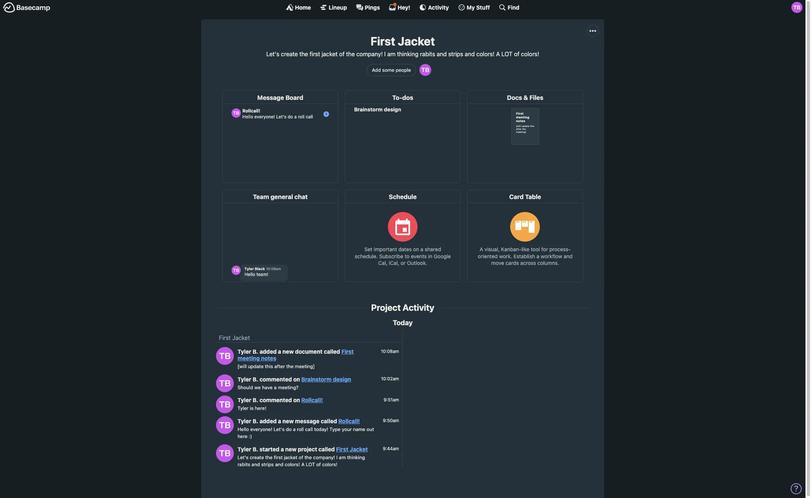 Task type: locate. For each thing, give the bounding box(es) containing it.
added up this
[[260, 349, 277, 355]]

a right notes
[[278, 349, 281, 355]]

message
[[295, 418, 319, 425]]

1 horizontal spatial am
[[387, 51, 395, 58]]

on down meeting? on the left bottom of the page
[[293, 397, 300, 404]]

added
[[260, 349, 277, 355], [260, 418, 277, 425]]

should we have a meeting?
[[237, 385, 299, 391]]

9:44am
[[383, 447, 399, 452]]

activity left my
[[428, 4, 449, 11]]

jacket up people
[[398, 34, 435, 48]]

tyler up hello
[[237, 418, 251, 425]]

1 vertical spatial new
[[282, 418, 294, 425]]

this
[[265, 364, 273, 370]]

a inside first jacket let's create the first jacket of the company! i am thinking rabits and strips and colors! a lot of colors!
[[496, 51, 500, 58]]

rabits
[[420, 51, 435, 58], [237, 462, 250, 468]]

first for first jacket
[[219, 335, 231, 342]]

1 added from the top
[[260, 349, 277, 355]]

jacket up 'meeting'
[[232, 335, 250, 342]]

new
[[282, 349, 294, 355], [282, 418, 294, 425], [285, 446, 296, 453]]

after
[[274, 364, 285, 370]]

notes
[[261, 355, 276, 362]]

a
[[496, 51, 500, 58], [301, 462, 304, 468]]

1 vertical spatial added
[[260, 418, 277, 425]]

jacket
[[398, 34, 435, 48], [232, 335, 250, 342], [350, 446, 368, 453]]

1 vertical spatial on
[[293, 397, 300, 404]]

company! down project
[[313, 455, 335, 461]]

b. up 'everyone!'
[[253, 418, 258, 425]]

added up 'everyone!'
[[260, 418, 277, 425]]

tyler b. added a new document called
[[237, 349, 341, 355]]

company!
[[356, 51, 383, 58], [313, 455, 335, 461]]

b. for tyler b. added a new message called rollcall!
[[253, 418, 258, 425]]

on for rollcall!
[[293, 397, 300, 404]]

0 vertical spatial lot
[[501, 51, 512, 58]]

add some people link
[[367, 64, 416, 76]]

rollcall! link up your
[[338, 418, 360, 425]]

i
[[384, 51, 386, 58], [336, 455, 338, 461]]

rollcall!
[[301, 397, 323, 404], [338, 418, 360, 425]]

your
[[342, 427, 352, 433]]

called right project
[[318, 446, 335, 453]]

9:50am element
[[383, 418, 399, 424]]

10:08am element
[[381, 349, 399, 355]]

jacket inside first jacket let's create the first jacket of the company! i am thinking rabits and strips and colors! a lot of colors!
[[322, 51, 338, 58]]

first jacket link up 'meeting'
[[219, 335, 250, 342]]

1 vertical spatial thinking
[[347, 455, 365, 461]]

i down type
[[336, 455, 338, 461]]

jacket down name on the left bottom
[[350, 446, 368, 453]]

activity up today
[[403, 303, 434, 313]]

thinking
[[397, 51, 418, 58], [347, 455, 365, 461]]

update
[[248, 364, 264, 370]]

2 on from the top
[[293, 397, 300, 404]]

company! inside first jacket let's create the first jacket of the company! i am thinking rabits and strips and colors! a lot of colors!
[[356, 51, 383, 58]]

rabits inside "let's create the first jacket of the company! i am thinking rabits and strips and colors! a lot of colors!"
[[237, 462, 250, 468]]

10:02am
[[381, 377, 399, 382]]

1 vertical spatial first jacket link
[[336, 446, 368, 453]]

1 vertical spatial jacket
[[284, 455, 297, 461]]

we
[[254, 385, 261, 391]]

1 vertical spatial jacket
[[232, 335, 250, 342]]

1 b. from the top
[[253, 349, 258, 355]]

0 vertical spatial added
[[260, 349, 277, 355]]

am down your
[[339, 455, 346, 461]]

commented up should we have a meeting?
[[260, 376, 292, 383]]

1 vertical spatial am
[[339, 455, 346, 461]]

i inside "let's create the first jacket of the company! i am thinking rabits and strips and colors! a lot of colors!"
[[336, 455, 338, 461]]

add
[[372, 67, 381, 73]]

project
[[371, 303, 401, 313]]

1 vertical spatial i
[[336, 455, 338, 461]]

0 vertical spatial create
[[281, 51, 298, 58]]

0 vertical spatial called
[[324, 349, 340, 355]]

2 horizontal spatial jacket
[[398, 34, 435, 48]]

0 vertical spatial first
[[310, 51, 320, 58]]

and
[[437, 51, 447, 58], [465, 51, 475, 58], [252, 462, 260, 468], [275, 462, 283, 468]]

first for first meeting notes
[[341, 349, 354, 355]]

hey!
[[398, 4, 410, 11]]

am
[[387, 51, 395, 58], [339, 455, 346, 461]]

rollcall! link down the "brainstorm"
[[301, 397, 323, 404]]

brainstorm design link
[[301, 376, 351, 383]]

1 commented from the top
[[260, 376, 292, 383]]

1 horizontal spatial a
[[496, 51, 500, 58]]

a right started
[[281, 446, 284, 453]]

0 horizontal spatial i
[[336, 455, 338, 461]]

2 vertical spatial new
[[285, 446, 296, 453]]

0 vertical spatial jacket
[[398, 34, 435, 48]]

0 vertical spatial am
[[387, 51, 395, 58]]

tyler black image
[[216, 347, 234, 365], [216, 445, 234, 463]]

first jacket link
[[219, 335, 250, 342], [336, 446, 368, 453]]

jacket inside first jacket let's create the first jacket of the company! i am thinking rabits and strips and colors! a lot of colors!
[[398, 34, 435, 48]]

0 vertical spatial thinking
[[397, 51, 418, 58]]

0 vertical spatial let's
[[266, 51, 279, 58]]

b. left started
[[253, 446, 258, 453]]

1 vertical spatial rollcall! link
[[338, 418, 360, 425]]

1 horizontal spatial rollcall!
[[338, 418, 360, 425]]

b. for tyler b. started a new project called first jacket
[[253, 446, 258, 453]]

let's inside first jacket let's create the first jacket of the company! i am thinking rabits and strips and colors! a lot of colors!
[[266, 51, 279, 58]]

b. up we
[[253, 376, 258, 383]]

stuff
[[476, 4, 490, 11]]

1 vertical spatial a
[[301, 462, 304, 468]]

3 tyler from the top
[[237, 397, 251, 404]]

0 horizontal spatial first jacket link
[[219, 335, 250, 342]]

tyler up is
[[237, 397, 251, 404]]

call
[[305, 427, 313, 433]]

1 horizontal spatial strips
[[448, 51, 463, 58]]

0 vertical spatial new
[[282, 349, 294, 355]]

commented for brainstorm design
[[260, 376, 292, 383]]

0 horizontal spatial am
[[339, 455, 346, 461]]

4 tyler from the top
[[237, 406, 249, 412]]

thinking down name on the left bottom
[[347, 455, 365, 461]]

main element
[[0, 0, 805, 14]]

first inside the first meeting notes
[[341, 349, 354, 355]]

first
[[310, 51, 320, 58], [274, 455, 283, 461]]

tyler
[[237, 349, 251, 355], [237, 376, 251, 383], [237, 397, 251, 404], [237, 406, 249, 412], [237, 418, 251, 425], [237, 446, 251, 453]]

0 vertical spatial strips
[[448, 51, 463, 58]]

0 horizontal spatial rabits
[[237, 462, 250, 468]]

1 vertical spatial create
[[250, 455, 264, 461]]

1 horizontal spatial company!
[[356, 51, 383, 58]]

jacket
[[322, 51, 338, 58], [284, 455, 297, 461]]

thinking inside first jacket let's create the first jacket of the company! i am thinking rabits and strips and colors! a lot of colors!
[[397, 51, 418, 58]]

commented for rollcall!
[[260, 397, 292, 404]]

b. up 'update'
[[253, 349, 258, 355]]

1 horizontal spatial i
[[384, 51, 386, 58]]

rollcall! up your
[[338, 418, 360, 425]]

people
[[396, 67, 411, 73]]

lot
[[501, 51, 512, 58], [306, 462, 315, 468]]

3 b. from the top
[[253, 397, 258, 404]]

2 vertical spatial let's
[[237, 455, 248, 461]]

tyler black image
[[791, 2, 803, 13], [419, 64, 431, 76], [216, 375, 234, 393], [216, 396, 234, 414], [216, 417, 234, 435]]

0 horizontal spatial rollcall!
[[301, 397, 323, 404]]

thinking up people
[[397, 51, 418, 58]]

colors!
[[476, 51, 495, 58], [521, 51, 539, 58], [285, 462, 300, 468], [322, 462, 337, 468]]

0 vertical spatial rabits
[[420, 51, 435, 58]]

name
[[353, 427, 365, 433]]

rollcall! down the "brainstorm"
[[301, 397, 323, 404]]

let's
[[266, 51, 279, 58], [274, 427, 285, 433], [237, 455, 248, 461]]

1 vertical spatial strips
[[261, 462, 274, 468]]

1 vertical spatial called
[[321, 418, 337, 425]]

let's inside "let's create the first jacket of the company! i am thinking rabits and strips and colors! a lot of colors!"
[[237, 455, 248, 461]]

create inside "let's create the first jacket of the company! i am thinking rabits and strips and colors! a lot of colors!"
[[250, 455, 264, 461]]

0 vertical spatial on
[[293, 376, 300, 383]]

1 horizontal spatial thinking
[[397, 51, 418, 58]]

home link
[[286, 4, 311, 11]]

called for document
[[324, 349, 340, 355]]

new up after
[[282, 349, 294, 355]]

called up type
[[321, 418, 337, 425]]

1 horizontal spatial create
[[281, 51, 298, 58]]

should
[[237, 385, 253, 391]]

new up the do
[[282, 418, 294, 425]]

[will
[[237, 364, 247, 370]]

1 tyler from the top
[[237, 349, 251, 355]]

0 vertical spatial commented
[[260, 376, 292, 383]]

tyler for tyler is here!
[[237, 406, 249, 412]]

0 vertical spatial tyler black image
[[216, 347, 234, 365]]

1 horizontal spatial lot
[[501, 51, 512, 58]]

of
[[339, 51, 345, 58], [514, 51, 519, 58], [299, 455, 303, 461], [316, 462, 321, 468]]

1 vertical spatial commented
[[260, 397, 292, 404]]

1 vertical spatial activity
[[403, 303, 434, 313]]

0 horizontal spatial a
[[301, 462, 304, 468]]

let's for hello
[[274, 427, 285, 433]]

0 vertical spatial jacket
[[322, 51, 338, 58]]

b.
[[253, 349, 258, 355], [253, 376, 258, 383], [253, 397, 258, 404], [253, 418, 258, 425], [253, 446, 258, 453]]

4 b. from the top
[[253, 418, 258, 425]]

a right 'have'
[[274, 385, 277, 391]]

a down tyler b. commented on rollcall!
[[278, 418, 281, 425]]

lineup link
[[320, 4, 347, 11]]

on up meeting? on the left bottom of the page
[[293, 376, 300, 383]]

tyler left is
[[237, 406, 249, 412]]

b. up tyler is here!
[[253, 397, 258, 404]]

0 vertical spatial rollcall!
[[301, 397, 323, 404]]

1 vertical spatial rollcall!
[[338, 418, 360, 425]]

0 horizontal spatial lot
[[306, 462, 315, 468]]

0 vertical spatial company!
[[356, 51, 383, 58]]

0 horizontal spatial rollcall! link
[[301, 397, 323, 404]]

new for document
[[282, 349, 294, 355]]

0 vertical spatial i
[[384, 51, 386, 58]]

1 vertical spatial let's
[[274, 427, 285, 433]]

2 commented from the top
[[260, 397, 292, 404]]

some
[[382, 67, 394, 73]]

0 horizontal spatial first
[[274, 455, 283, 461]]

tyler down here
[[237, 446, 251, 453]]

first
[[370, 34, 395, 48], [219, 335, 231, 342], [341, 349, 354, 355], [336, 446, 348, 453]]

5 tyler from the top
[[237, 418, 251, 425]]

0 horizontal spatial jacket
[[284, 455, 297, 461]]

switch accounts image
[[3, 2, 50, 13]]

tyler black image for tyler b. added a new document called
[[216, 347, 234, 365]]

0 horizontal spatial thinking
[[347, 455, 365, 461]]

called right document
[[324, 349, 340, 355]]

commented down should we have a meeting?
[[260, 397, 292, 404]]

the
[[299, 51, 308, 58], [346, 51, 355, 58], [286, 364, 294, 370], [265, 455, 272, 461], [305, 455, 312, 461]]

6 tyler from the top
[[237, 446, 251, 453]]

company! up "add"
[[356, 51, 383, 58]]

have
[[262, 385, 273, 391]]

0 horizontal spatial create
[[250, 455, 264, 461]]

tyler for tyler b. added a new message called rollcall!
[[237, 418, 251, 425]]

rollcall! link
[[301, 397, 323, 404], [338, 418, 360, 425]]

tyler up [will
[[237, 349, 251, 355]]

on for brainstorm
[[293, 376, 300, 383]]

find button
[[499, 4, 519, 11]]

on
[[293, 376, 300, 383], [293, 397, 300, 404]]

a for document
[[278, 349, 281, 355]]

new up "let's create the first jacket of the company! i am thinking rabits and strips and colors! a lot of colors!"
[[285, 446, 296, 453]]

jacket inside "let's create the first jacket of the company! i am thinking rabits and strips and colors! a lot of colors!"
[[284, 455, 297, 461]]

1 vertical spatial lot
[[306, 462, 315, 468]]

2 b. from the top
[[253, 376, 258, 383]]

everyone!
[[250, 427, 272, 433]]

out
[[367, 427, 374, 433]]

b. for tyler b. commented on brainstorm design
[[253, 376, 258, 383]]

first jacket link down your
[[336, 446, 368, 453]]

new for project
[[285, 446, 296, 453]]

0 vertical spatial activity
[[428, 4, 449, 11]]

2 vertical spatial called
[[318, 446, 335, 453]]

is
[[250, 406, 253, 412]]

0 horizontal spatial company!
[[313, 455, 335, 461]]

1 horizontal spatial first
[[310, 51, 320, 58]]

0 vertical spatial a
[[496, 51, 500, 58]]

commented
[[260, 376, 292, 383], [260, 397, 292, 404]]

2 tyler from the top
[[237, 376, 251, 383]]

am up add some people
[[387, 51, 395, 58]]

i up some
[[384, 51, 386, 58]]

activity link
[[419, 4, 449, 11]]

0 horizontal spatial jacket
[[232, 335, 250, 342]]

first inside first jacket let's create the first jacket of the company! i am thinking rabits and strips and colors! a lot of colors!
[[370, 34, 395, 48]]

a for project
[[281, 446, 284, 453]]

1 horizontal spatial rollcall! link
[[338, 418, 360, 425]]

called
[[324, 349, 340, 355], [321, 418, 337, 425], [318, 446, 335, 453]]

added for message
[[260, 418, 277, 425]]

tyler b. commented on brainstorm design
[[237, 376, 351, 383]]

1 vertical spatial company!
[[313, 455, 335, 461]]

1 horizontal spatial jacket
[[322, 51, 338, 58]]

1 on from the top
[[293, 376, 300, 383]]

tyler for tyler b. added a new document called
[[237, 349, 251, 355]]

let's create the first jacket of the company! i am thinking rabits and strips and colors! a lot of colors!
[[237, 455, 365, 468]]

rabits inside first jacket let's create the first jacket of the company! i am thinking rabits and strips and colors! a lot of colors!
[[420, 51, 435, 58]]

first jacket let's create the first jacket of the company! i am thinking rabits and strips and colors! a lot of colors!
[[266, 34, 539, 58]]

create
[[281, 51, 298, 58], [250, 455, 264, 461]]

a right the do
[[293, 427, 296, 433]]

tyler black image for tyler b. added a new message called rollcall!
[[216, 417, 234, 435]]

rollcall! link for tyler b. added a new message called
[[338, 418, 360, 425]]

first inside first jacket let's create the first jacket of the company! i am thinking rabits and strips and colors! a lot of colors!
[[310, 51, 320, 58]]

today
[[393, 319, 413, 327]]

1 vertical spatial first
[[274, 455, 283, 461]]

1 vertical spatial rabits
[[237, 462, 250, 468]]

0 vertical spatial rollcall! link
[[301, 397, 323, 404]]

9:51am element
[[384, 397, 399, 403]]

type
[[330, 427, 340, 433]]

10:08am
[[381, 349, 399, 355]]

2 tyler black image from the top
[[216, 445, 234, 463]]

a
[[278, 349, 281, 355], [274, 385, 277, 391], [278, 418, 281, 425], [293, 427, 296, 433], [281, 446, 284, 453]]

tyler black image inside the main element
[[791, 2, 803, 13]]

1 horizontal spatial jacket
[[350, 446, 368, 453]]

strips
[[448, 51, 463, 58], [261, 462, 274, 468]]

1 tyler black image from the top
[[216, 347, 234, 365]]

lot inside first jacket let's create the first jacket of the company! i am thinking rabits and strips and colors! a lot of colors!
[[501, 51, 512, 58]]

first inside "let's create the first jacket of the company! i am thinking rabits and strips and colors! a lot of colors!"
[[274, 455, 283, 461]]

5 b. from the top
[[253, 446, 258, 453]]

9:44am element
[[383, 447, 399, 452]]

1 vertical spatial tyler black image
[[216, 445, 234, 463]]

let's inside the "hello everyone! let's do a roll call today! type your name out here :)"
[[274, 427, 285, 433]]

tyler up should
[[237, 376, 251, 383]]

b. for tyler b. added a new document called
[[253, 349, 258, 355]]

0 horizontal spatial strips
[[261, 462, 274, 468]]

1 horizontal spatial rabits
[[420, 51, 435, 58]]

2 added from the top
[[260, 418, 277, 425]]



Task type: describe. For each thing, give the bounding box(es) containing it.
9:51am
[[384, 397, 399, 403]]

pings
[[365, 4, 380, 11]]

add some people
[[372, 67, 411, 73]]

strips inside "let's create the first jacket of the company! i am thinking rabits and strips and colors! a lot of colors!"
[[261, 462, 274, 468]]

company! inside "let's create the first jacket of the company! i am thinking rabits and strips and colors! a lot of colors!"
[[313, 455, 335, 461]]

a inside "let's create the first jacket of the company! i am thinking rabits and strips and colors! a lot of colors!"
[[301, 462, 304, 468]]

added for document
[[260, 349, 277, 355]]

meeting
[[237, 355, 260, 362]]

started
[[260, 446, 279, 453]]

1 horizontal spatial first jacket link
[[336, 446, 368, 453]]

first for first jacket let's create the first jacket of the company! i am thinking rabits and strips and colors! a lot of colors!
[[370, 34, 395, 48]]

am inside first jacket let's create the first jacket of the company! i am thinking rabits and strips and colors! a lot of colors!
[[387, 51, 395, 58]]

find
[[508, 4, 519, 11]]

tyler b. commented on rollcall!
[[237, 397, 323, 404]]

i inside first jacket let's create the first jacket of the company! i am thinking rabits and strips and colors! a lot of colors!
[[384, 51, 386, 58]]

tyler black image for tyler b. commented on brainstorm design
[[216, 375, 234, 393]]

jacket for first jacket
[[232, 335, 250, 342]]

do
[[286, 427, 292, 433]]

tyler b. started a new project called first jacket
[[237, 446, 368, 453]]

am inside "let's create the first jacket of the company! i am thinking rabits and strips and colors! a lot of colors!"
[[339, 455, 346, 461]]

rollcall! link for tyler b. commented on
[[301, 397, 323, 404]]

tyler black image for tyler b. commented on rollcall!
[[216, 396, 234, 414]]

b. for tyler b. commented on rollcall!
[[253, 397, 258, 404]]

meeting]
[[295, 364, 315, 370]]

0 vertical spatial first jacket link
[[219, 335, 250, 342]]

my stuff button
[[458, 4, 490, 11]]

2 vertical spatial jacket
[[350, 446, 368, 453]]

activity inside the main element
[[428, 4, 449, 11]]

hey! button
[[389, 3, 410, 11]]

project activity
[[371, 303, 434, 313]]

today!
[[314, 427, 328, 433]]

lineup
[[329, 4, 347, 11]]

thinking inside "let's create the first jacket of the company! i am thinking rabits and strips and colors! a lot of colors!"
[[347, 455, 365, 461]]

first meeting notes link
[[237, 349, 354, 362]]

tyler for tyler b. commented on brainstorm design
[[237, 376, 251, 383]]

10:02am element
[[381, 377, 399, 382]]

brainstorm
[[301, 376, 332, 383]]

tyler b. added a new message called rollcall!
[[237, 418, 360, 425]]

here!
[[255, 406, 266, 412]]

meeting?
[[278, 385, 299, 391]]

let's for first
[[266, 51, 279, 58]]

called for message
[[321, 418, 337, 425]]

tyler is here!
[[237, 406, 266, 412]]

[will update this after the meeting]
[[237, 364, 315, 370]]

new for message
[[282, 418, 294, 425]]

jacket for first jacket let's create the first jacket of the company! i am thinking rabits and strips and colors! a lot of colors!
[[398, 34, 435, 48]]

my stuff
[[467, 4, 490, 11]]

9:50am
[[383, 418, 399, 424]]

tyler for tyler b. started a new project called first jacket
[[237, 446, 251, 453]]

home
[[295, 4, 311, 11]]

roll
[[297, 427, 304, 433]]

first meeting notes
[[237, 349, 354, 362]]

strips inside first jacket let's create the first jacket of the company! i am thinking rabits and strips and colors! a lot of colors!
[[448, 51, 463, 58]]

first jacket
[[219, 335, 250, 342]]

document
[[295, 349, 322, 355]]

a for message
[[278, 418, 281, 425]]

lot inside "let's create the first jacket of the company! i am thinking rabits and strips and colors! a lot of colors!"
[[306, 462, 315, 468]]

:)
[[249, 434, 252, 440]]

a inside the "hello everyone! let's do a roll call today! type your name out here :)"
[[293, 427, 296, 433]]

pings button
[[356, 4, 380, 11]]

create inside first jacket let's create the first jacket of the company! i am thinking rabits and strips and colors! a lot of colors!
[[281, 51, 298, 58]]

project
[[298, 446, 317, 453]]

design
[[333, 376, 351, 383]]

hello everyone! let's do a roll call today! type your name out here :)
[[237, 427, 374, 440]]

called for project
[[318, 446, 335, 453]]

here
[[237, 434, 247, 440]]

my
[[467, 4, 475, 11]]

tyler for tyler b. commented on rollcall!
[[237, 397, 251, 404]]

tyler black image for tyler b. started a new project called
[[216, 445, 234, 463]]

hello
[[237, 427, 249, 433]]



Task type: vqa. For each thing, say whether or not it's contained in the screenshot.
test
no



